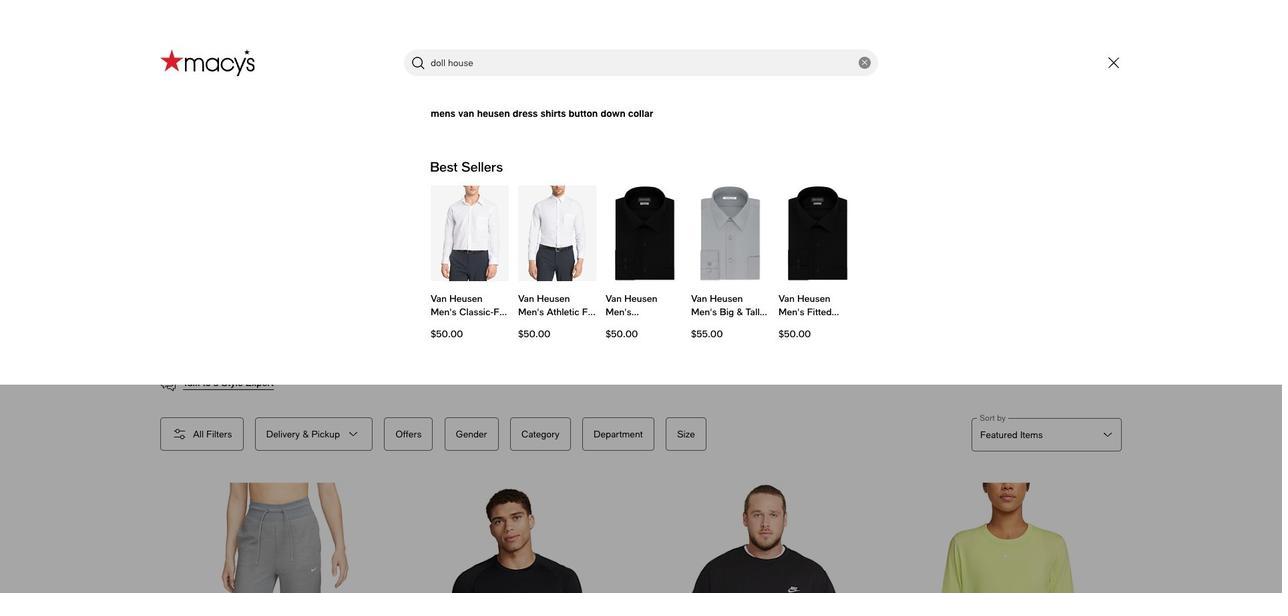 Task type: vqa. For each thing, say whether or not it's contained in the screenshot.
Search text field
yes



Task type: locate. For each thing, give the bounding box(es) containing it.
search large image
[[410, 55, 426, 71]]



Task type: describe. For each thing, give the bounding box(es) containing it.
Search text field
[[404, 49, 878, 76]]

advertisement element
[[160, 186, 1122, 307]]

click to clear this textbox image
[[859, 57, 871, 69]]



